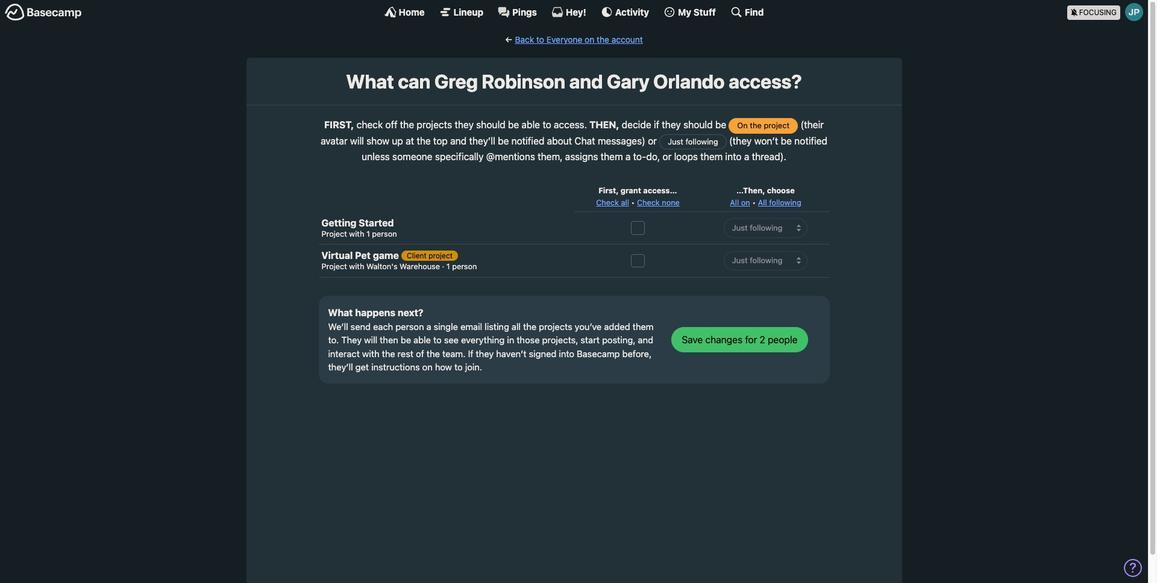 Task type: describe. For each thing, give the bounding box(es) containing it.
into inside (they won't be notified unless someone specifically @mentions them, assigns them a to-do, or loops them into a thread).
[[726, 152, 742, 162]]

find
[[745, 6, 764, 17]]

(their
[[801, 120, 824, 130]]

email
[[461, 321, 483, 332]]

check
[[357, 120, 383, 130]]

added
[[604, 321, 631, 332]]

on
[[738, 121, 748, 131]]

thread).
[[752, 152, 787, 162]]

them for loops
[[701, 152, 723, 162]]

←
[[505, 34, 513, 45]]

be inside (they won't be notified unless someone specifically @mentions them, assigns them a to-do, or loops them into a thread).
[[781, 136, 792, 146]]

send
[[351, 321, 371, 332]]

will inside (their avatar will show up at the top and they'll be notified about chat messages)           or
[[350, 136, 364, 146]]

home link
[[384, 6, 425, 18]]

activity
[[616, 6, 650, 17]]

home
[[399, 6, 425, 17]]

2 should from the left
[[684, 120, 713, 130]]

(they
[[730, 136, 752, 146]]

(they won't be notified unless someone specifically @mentions them, assigns them a to-do, or loops them into a thread).
[[362, 136, 828, 162]]

first, check off the projects they should be able to access. then, decide if they should be
[[324, 120, 729, 130]]

find button
[[731, 6, 764, 18]]

notified inside (they won't be notified unless someone specifically @mentions them, assigns them a to-do, or loops them into a thread).
[[795, 136, 828, 146]]

client project project with walton's warehouse                             · 1 person
[[322, 252, 477, 271]]

up
[[392, 136, 403, 146]]

the up those
[[523, 321, 537, 332]]

about
[[547, 136, 572, 146]]

robinson
[[482, 70, 566, 93]]

hey! button
[[552, 6, 587, 18]]

·
[[442, 262, 445, 271]]

walton's
[[367, 262, 398, 271]]

lineup
[[454, 6, 484, 17]]

getting started project                             with 1 person
[[322, 218, 397, 238]]

be inside (their avatar will show up at the top and they'll be notified about chat messages)           or
[[498, 136, 509, 146]]

avatar
[[321, 136, 348, 146]]

with for getting
[[349, 229, 364, 238]]

my
[[678, 6, 692, 17]]

will inside what happens next? we'll send each person a single email listing all the projects you've added them to.                    they will then be able to see everything in those projects, start posting, and interact with the rest of the team.                   if they haven't signed into basecamp before, they'll get instructions on how to join.
[[364, 335, 378, 346]]

← back to everyone on the account
[[505, 34, 643, 45]]

1 horizontal spatial a
[[626, 152, 631, 162]]

top
[[434, 136, 448, 146]]

gary
[[607, 70, 650, 93]]

the right of
[[427, 348, 440, 359]]

grant
[[621, 187, 642, 196]]

access.
[[554, 120, 587, 130]]

loops
[[675, 152, 698, 162]]

or inside (their avatar will show up at the top and they'll be notified about chat messages)           or
[[648, 136, 657, 146]]

do,
[[647, 152, 660, 162]]

everything
[[461, 335, 505, 346]]

signed
[[529, 348, 557, 359]]

on inside what happens next? we'll send each person a single email listing all the projects you've added them to.                    they will then be able to see everything in those projects, start posting, and interact with the rest of the team.                   if they haven't signed into basecamp before, they'll get instructions on how to join.
[[423, 362, 433, 373]]

what can greg robinson and gary orlando access?
[[346, 70, 802, 93]]

next?
[[398, 307, 424, 318]]

1 inside getting started project                             with 1 person
[[367, 229, 370, 238]]

what for what happens next? we'll send each person a single email listing all the projects you've added them to.                    they will then be able to see everything in those projects, start posting, and interact with the rest of the team.                   if they haven't signed into basecamp before, they'll get instructions on how to join.
[[328, 307, 353, 318]]

none
[[662, 198, 680, 207]]

rest
[[398, 348, 414, 359]]

my stuff button
[[664, 6, 716, 18]]

and inside (their avatar will show up at the top and they'll be notified about chat messages)           or
[[451, 136, 467, 146]]

if
[[654, 120, 660, 130]]

stuff
[[694, 6, 716, 17]]

start
[[581, 335, 600, 346]]

…then,
[[737, 187, 766, 196]]

specifically
[[435, 152, 484, 162]]

the right on at the top right of page
[[750, 121, 762, 131]]

notified inside (their avatar will show up at the top and they'll be notified about chat messages)           or
[[512, 136, 545, 146]]

to left see
[[434, 335, 442, 346]]

2 horizontal spatial a
[[745, 152, 750, 162]]

pings
[[513, 6, 537, 17]]

pings button
[[498, 6, 537, 18]]

1 all from the left
[[730, 198, 739, 207]]

and inside what happens next? we'll send each person a single email listing all the projects you've added them to.                    they will then be able to see everything in those projects, start posting, and interact with the rest of the team.                   if they haven't signed into basecamp before, they'll get instructions on how to join.
[[638, 335, 654, 346]]

unless
[[362, 152, 390, 162]]

to-
[[633, 152, 647, 162]]

in
[[507, 335, 515, 346]]

project for getting
[[322, 229, 347, 238]]

single
[[434, 321, 458, 332]]

0 vertical spatial following
[[686, 137, 719, 146]]

game
[[373, 250, 399, 261]]

pet
[[355, 250, 371, 261]]

to.
[[328, 335, 339, 346]]

messages)
[[598, 136, 646, 146]]

person inside what happens next? we'll send each person a single email listing all the projects you've added them to.                    they will then be able to see everything in those projects, start posting, and interact with the rest of the team.                   if they haven't signed into basecamp before, they'll get instructions on how to join.
[[396, 321, 424, 332]]

(their avatar will show up at the top and they'll be notified about chat messages)           or
[[321, 120, 824, 146]]

the inside (their avatar will show up at the top and they'll be notified about chat messages)           or
[[417, 136, 431, 146]]

basecamp
[[577, 348, 620, 359]]

@mentions
[[486, 152, 535, 162]]

team.
[[443, 348, 466, 359]]

them,
[[538, 152, 563, 162]]

decide
[[622, 120, 652, 130]]



Task type: locate. For each thing, give the bounding box(es) containing it.
0 horizontal spatial notified
[[512, 136, 545, 146]]

first,
[[324, 120, 354, 130]]

into inside what happens next? we'll send each person a single email listing all the projects you've added them to.                    they will then be able to see everything in those projects, start posting, and interact with the rest of the team.                   if they haven't signed into basecamp before, they'll get instructions on how to join.
[[559, 348, 575, 359]]

the left account
[[597, 34, 610, 45]]

get
[[356, 362, 369, 373]]

1 vertical spatial person
[[452, 262, 477, 271]]

0 vertical spatial project
[[764, 121, 790, 131]]

project
[[764, 121, 790, 131], [429, 252, 453, 261]]

at
[[406, 136, 414, 146]]

to up about
[[543, 120, 552, 130]]

1 vertical spatial able
[[414, 335, 431, 346]]

and up the before,
[[638, 335, 654, 346]]

1 vertical spatial following
[[770, 198, 802, 207]]

then,
[[590, 120, 620, 130]]

1 vertical spatial will
[[364, 335, 378, 346]]

the
[[597, 34, 610, 45], [400, 120, 414, 130], [750, 121, 762, 131], [417, 136, 431, 146], [523, 321, 537, 332], [382, 348, 395, 359], [427, 348, 440, 359]]

1 vertical spatial what
[[328, 307, 353, 318]]

2 horizontal spatial and
[[638, 335, 654, 346]]

them for added
[[633, 321, 654, 332]]

• inside first, grant access… check all • check none
[[632, 198, 635, 207]]

haven't
[[496, 348, 527, 359]]

them down messages)
[[601, 152, 623, 162]]

following inside …then, choose all on • all following
[[770, 198, 802, 207]]

0 horizontal spatial following
[[686, 137, 719, 146]]

instructions
[[372, 362, 420, 373]]

see
[[444, 335, 459, 346]]

on right everyone
[[585, 34, 595, 45]]

2 check from the left
[[637, 198, 660, 207]]

…then, choose all on • all following
[[730, 187, 802, 207]]

be
[[508, 120, 519, 130], [716, 120, 727, 130], [498, 136, 509, 146], [781, 136, 792, 146], [401, 335, 411, 346]]

0 horizontal spatial all
[[512, 321, 521, 332]]

back to everyone on the account link
[[515, 34, 643, 45]]

1 horizontal spatial them
[[633, 321, 654, 332]]

hey!
[[566, 6, 587, 17]]

0 horizontal spatial projects
[[417, 120, 452, 130]]

0 vertical spatial into
[[726, 152, 742, 162]]

or up do,
[[648, 136, 657, 146]]

1 vertical spatial project
[[429, 252, 453, 261]]

what for what can greg robinson and gary orlando access?
[[346, 70, 394, 93]]

we'll
[[328, 321, 348, 332]]

they'll down interact
[[328, 362, 353, 373]]

activity link
[[601, 6, 650, 18]]

with down "getting"
[[349, 229, 364, 238]]

0 horizontal spatial able
[[414, 335, 431, 346]]

on down …then,
[[742, 198, 751, 207]]

should
[[477, 120, 506, 130], [684, 120, 713, 130]]

project inside client project project with walton's warehouse                             · 1 person
[[322, 262, 347, 271]]

on down of
[[423, 362, 433, 373]]

following up "loops" in the right of the page
[[686, 137, 719, 146]]

should up just following
[[684, 120, 713, 130]]

virtual
[[322, 250, 353, 261]]

access…
[[644, 187, 678, 196]]

just following
[[668, 137, 719, 146]]

can
[[398, 70, 431, 93]]

with inside what happens next? we'll send each person a single email listing all the projects you've added them to.                    they will then be able to see everything in those projects, start posting, and interact with the rest of the team.                   if they haven't signed into basecamp before, they'll get instructions on how to join.
[[362, 348, 380, 359]]

off
[[386, 120, 398, 130]]

1 notified from the left
[[512, 136, 545, 146]]

0 horizontal spatial project
[[429, 252, 453, 261]]

1 horizontal spatial project
[[764, 121, 790, 131]]

them right added on the bottom right of the page
[[633, 321, 654, 332]]

person down next?
[[396, 321, 424, 332]]

• down …then,
[[753, 198, 756, 207]]

be inside what happens next? we'll send each person a single email listing all the projects you've added them to.                    they will then be able to see everything in those projects, start posting, and interact with the rest of the team.                   if they haven't signed into basecamp before, they'll get instructions on how to join.
[[401, 335, 411, 346]]

a down (they
[[745, 152, 750, 162]]

will down check
[[350, 136, 364, 146]]

person inside getting started project                             with 1 person
[[372, 229, 397, 238]]

they
[[341, 335, 362, 346]]

someone
[[393, 152, 433, 162]]

happens
[[355, 307, 396, 318]]

1 vertical spatial projects
[[539, 321, 573, 332]]

will down the send
[[364, 335, 378, 346]]

all down grant
[[621, 198, 629, 207]]

check down access… at the top
[[637, 198, 660, 207]]

them inside what happens next? we'll send each person a single email listing all the projects you've added them to.                    they will then be able to see everything in those projects, start posting, and interact with the rest of the team.                   if they haven't signed into basecamp before, they'll get instructions on how to join.
[[633, 321, 654, 332]]

project inside getting started project                             with 1 person
[[322, 229, 347, 238]]

1 horizontal spatial able
[[522, 120, 540, 130]]

check none button
[[637, 197, 680, 208]]

1 horizontal spatial check
[[637, 198, 660, 207]]

0 horizontal spatial should
[[477, 120, 506, 130]]

back
[[515, 34, 534, 45]]

and left gary
[[570, 70, 603, 93]]

1 horizontal spatial all
[[758, 198, 767, 207]]

1 horizontal spatial •
[[753, 198, 756, 207]]

project up ·
[[429, 252, 453, 261]]

assigns
[[565, 152, 598, 162]]

2 horizontal spatial on
[[742, 198, 751, 207]]

a inside what happens next? we'll send each person a single email listing all the projects you've added them to.                    they will then be able to see everything in those projects, start posting, and interact with the rest of the team.                   if they haven't signed into basecamp before, they'll get instructions on how to join.
[[427, 321, 432, 332]]

each
[[373, 321, 393, 332]]

0 vertical spatial person
[[372, 229, 397, 238]]

1 vertical spatial 1
[[447, 262, 450, 271]]

1 vertical spatial they'll
[[328, 362, 353, 373]]

projects up the top at left
[[417, 120, 452, 130]]

projects inside what happens next? we'll send each person a single email listing all the projects you've added them to.                    they will then be able to see everything in those projects, start posting, and interact with the rest of the team.                   if they haven't signed into basecamp before, they'll get instructions on how to join.
[[539, 321, 573, 332]]

1 horizontal spatial or
[[663, 152, 672, 162]]

join.
[[465, 362, 482, 373]]

interact
[[328, 348, 360, 359]]

what up "we'll"
[[328, 307, 353, 318]]

projects up projects,
[[539, 321, 573, 332]]

1 horizontal spatial on
[[585, 34, 595, 45]]

the right off
[[400, 120, 414, 130]]

what happens next? we'll send each person a single email listing all the projects you've added them to.                    they will then be able to see everything in those projects, start posting, and interact with the rest of the team.                   if they haven't signed into basecamp before, they'll get instructions on how to join.
[[328, 307, 654, 373]]

a left to-
[[626, 152, 631, 162]]

they inside what happens next? we'll send each person a single email listing all the projects you've added them to.                    they will then be able to see everything in those projects, start posting, and interact with the rest of the team.                   if they haven't signed into basecamp before, they'll get instructions on how to join.
[[476, 348, 494, 359]]

1 vertical spatial into
[[559, 348, 575, 359]]

0 horizontal spatial they
[[455, 120, 474, 130]]

0 horizontal spatial them
[[601, 152, 623, 162]]

2 vertical spatial and
[[638, 335, 654, 346]]

1 vertical spatial or
[[663, 152, 672, 162]]

orlando
[[654, 70, 725, 93]]

warehouse
[[400, 262, 440, 271]]

started
[[359, 218, 394, 228]]

will
[[350, 136, 364, 146], [364, 335, 378, 346]]

0 horizontal spatial check
[[596, 198, 619, 207]]

None submit
[[672, 327, 808, 352]]

with up "get"
[[362, 348, 380, 359]]

projects
[[417, 120, 452, 130], [539, 321, 573, 332]]

following
[[686, 137, 719, 146], [770, 198, 802, 207]]

0 horizontal spatial a
[[427, 321, 432, 332]]

what up check
[[346, 70, 394, 93]]

posting,
[[602, 335, 636, 346]]

projects,
[[543, 335, 579, 346]]

should up '@mentions'
[[477, 120, 506, 130]]

2 horizontal spatial they
[[662, 120, 681, 130]]

person
[[372, 229, 397, 238], [452, 262, 477, 271], [396, 321, 424, 332]]

all up in
[[512, 321, 521, 332]]

and
[[570, 70, 603, 93], [451, 136, 467, 146], [638, 335, 654, 346]]

able up of
[[414, 335, 431, 346]]

a
[[626, 152, 631, 162], [745, 152, 750, 162], [427, 321, 432, 332]]

they down the everything
[[476, 348, 494, 359]]

0 vertical spatial or
[[648, 136, 657, 146]]

0 horizontal spatial they'll
[[328, 362, 353, 373]]

0 vertical spatial project
[[322, 229, 347, 238]]

they right if
[[662, 120, 681, 130]]

james peterson image
[[1126, 3, 1144, 21]]

1 horizontal spatial all
[[621, 198, 629, 207]]

into down projects,
[[559, 348, 575, 359]]

or right do,
[[663, 152, 672, 162]]

0 vertical spatial will
[[350, 136, 364, 146]]

of
[[416, 348, 424, 359]]

•
[[632, 198, 635, 207], [753, 198, 756, 207]]

chat
[[575, 136, 596, 146]]

project inside client project project with walton's warehouse                             · 1 person
[[429, 252, 453, 261]]

project for client
[[322, 262, 347, 271]]

1 horizontal spatial following
[[770, 198, 802, 207]]

they'll up 'specifically'
[[469, 136, 496, 146]]

with
[[349, 229, 364, 238], [349, 262, 364, 271], [362, 348, 380, 359]]

all
[[730, 198, 739, 207], [758, 198, 767, 207]]

person down started
[[372, 229, 397, 238]]

1 vertical spatial project
[[322, 262, 347, 271]]

lineup link
[[439, 6, 484, 18]]

1 check from the left
[[596, 198, 619, 207]]

all following button
[[758, 197, 802, 208]]

client
[[407, 252, 427, 261]]

those
[[517, 335, 540, 346]]

project down "getting"
[[322, 229, 347, 238]]

1 should from the left
[[477, 120, 506, 130]]

2 notified from the left
[[795, 136, 828, 146]]

2 • from the left
[[753, 198, 756, 207]]

• inside …then, choose all on • all following
[[753, 198, 756, 207]]

0 horizontal spatial 1
[[367, 229, 370, 238]]

0 vertical spatial 1
[[367, 229, 370, 238]]

0 horizontal spatial all
[[730, 198, 739, 207]]

them down just following
[[701, 152, 723, 162]]

0 horizontal spatial or
[[648, 136, 657, 146]]

and up 'specifically'
[[451, 136, 467, 146]]

the right the at
[[417, 136, 431, 146]]

project
[[322, 229, 347, 238], [322, 262, 347, 271]]

0 vertical spatial what
[[346, 70, 394, 93]]

1 right ·
[[447, 262, 450, 271]]

access?
[[729, 70, 802, 93]]

1 horizontal spatial should
[[684, 120, 713, 130]]

show
[[367, 136, 390, 146]]

1 horizontal spatial and
[[570, 70, 603, 93]]

getting
[[322, 218, 357, 228]]

2 vertical spatial person
[[396, 321, 424, 332]]

project down virtual
[[322, 262, 347, 271]]

2 vertical spatial on
[[423, 362, 433, 373]]

to right the back
[[537, 34, 545, 45]]

1
[[367, 229, 370, 238], [447, 262, 450, 271]]

2 vertical spatial with
[[362, 348, 380, 359]]

0 vertical spatial they'll
[[469, 136, 496, 146]]

with for client
[[349, 262, 364, 271]]

focusing
[[1080, 8, 1117, 17]]

everyone
[[547, 34, 583, 45]]

they'll inside what happens next? we'll send each person a single email listing all the projects you've added them to.                    they will then be able to see everything in those projects, start posting, and interact with the rest of the team.                   if they haven't signed into basecamp before, they'll get instructions on how to join.
[[328, 362, 353, 373]]

0 horizontal spatial •
[[632, 198, 635, 207]]

0 vertical spatial projects
[[417, 120, 452, 130]]

first, grant access… check all • check none
[[596, 187, 680, 207]]

2 all from the left
[[758, 198, 767, 207]]

1 project from the top
[[322, 229, 347, 238]]

what inside what happens next? we'll send each person a single email listing all the projects you've added them to.                    they will then be able to see everything in those projects, start posting, and interact with the rest of the team.                   if they haven't signed into basecamp before, they'll get instructions on how to join.
[[328, 307, 353, 318]]

they up 'specifically'
[[455, 120, 474, 130]]

notified
[[512, 136, 545, 146], [795, 136, 828, 146]]

check down first,
[[596, 198, 619, 207]]

all on button
[[730, 197, 751, 208]]

1 horizontal spatial into
[[726, 152, 742, 162]]

0 vertical spatial with
[[349, 229, 364, 238]]

• down grant
[[632, 198, 635, 207]]

main element
[[0, 0, 1149, 24]]

notified down 'first, check off the projects they should be able to access. then, decide if they should be' at the top
[[512, 136, 545, 146]]

2 project from the top
[[322, 262, 347, 271]]

1 inside client project project with walton's warehouse                             · 1 person
[[447, 262, 450, 271]]

1 vertical spatial with
[[349, 262, 364, 271]]

0 vertical spatial able
[[522, 120, 540, 130]]

virtual pet game
[[322, 250, 399, 261]]

a left single
[[427, 321, 432, 332]]

1 • from the left
[[632, 198, 635, 207]]

0 horizontal spatial on
[[423, 362, 433, 373]]

0 horizontal spatial and
[[451, 136, 467, 146]]

able inside what happens next? we'll send each person a single email listing all the projects you've added them to.                    they will then be able to see everything in those projects, start posting, and interact with the rest of the team.                   if they haven't signed into basecamp before, they'll get instructions on how to join.
[[414, 335, 431, 346]]

2 horizontal spatial them
[[701, 152, 723, 162]]

following down choose
[[770, 198, 802, 207]]

switch accounts image
[[5, 3, 82, 22]]

all
[[621, 198, 629, 207], [512, 321, 521, 332]]

all inside first, grant access… check all • check none
[[621, 198, 629, 207]]

0 vertical spatial and
[[570, 70, 603, 93]]

listing
[[485, 321, 510, 332]]

1 horizontal spatial they
[[476, 348, 494, 359]]

the down then on the bottom
[[382, 348, 395, 359]]

all inside what happens next? we'll send each person a single email listing all the projects you've added them to.                    they will then be able to see everything in those projects, start posting, and interact with the rest of the team.                   if they haven't signed into basecamp before, they'll get instructions on how to join.
[[512, 321, 521, 332]]

my stuff
[[678, 6, 716, 17]]

into
[[726, 152, 742, 162], [559, 348, 575, 359]]

on inside …then, choose all on • all following
[[742, 198, 751, 207]]

1 horizontal spatial they'll
[[469, 136, 496, 146]]

with inside getting started project                             with 1 person
[[349, 229, 364, 238]]

to down team.
[[455, 362, 463, 373]]

they'll inside (their avatar will show up at the top and they'll be notified about chat messages)           or
[[469, 136, 496, 146]]

account
[[612, 34, 643, 45]]

won't
[[755, 136, 779, 146]]

or inside (they won't be notified unless someone specifically @mentions them, assigns them a to-do, or loops them into a thread).
[[663, 152, 672, 162]]

you've
[[575, 321, 602, 332]]

1 horizontal spatial projects
[[539, 321, 573, 332]]

1 vertical spatial and
[[451, 136, 467, 146]]

person inside client project project with walton's warehouse                             · 1 person
[[452, 262, 477, 271]]

1 down started
[[367, 229, 370, 238]]

greg
[[435, 70, 478, 93]]

0 vertical spatial on
[[585, 34, 595, 45]]

if
[[468, 348, 474, 359]]

with inside client project project with walton's warehouse                             · 1 person
[[349, 262, 364, 271]]

0 vertical spatial all
[[621, 198, 629, 207]]

with down virtual pet game
[[349, 262, 364, 271]]

1 horizontal spatial notified
[[795, 136, 828, 146]]

1 horizontal spatial 1
[[447, 262, 450, 271]]

notified down (their at the right
[[795, 136, 828, 146]]

check all button
[[596, 197, 629, 208]]

1 vertical spatial on
[[742, 198, 751, 207]]

project up won't
[[764, 121, 790, 131]]

0 horizontal spatial into
[[559, 348, 575, 359]]

into down (they
[[726, 152, 742, 162]]

able up them,
[[522, 120, 540, 130]]

person right ·
[[452, 262, 477, 271]]

on the project
[[738, 121, 790, 131]]

first,
[[599, 187, 619, 196]]

1 vertical spatial all
[[512, 321, 521, 332]]



Task type: vqa. For each thing, say whether or not it's contained in the screenshot.
the status
no



